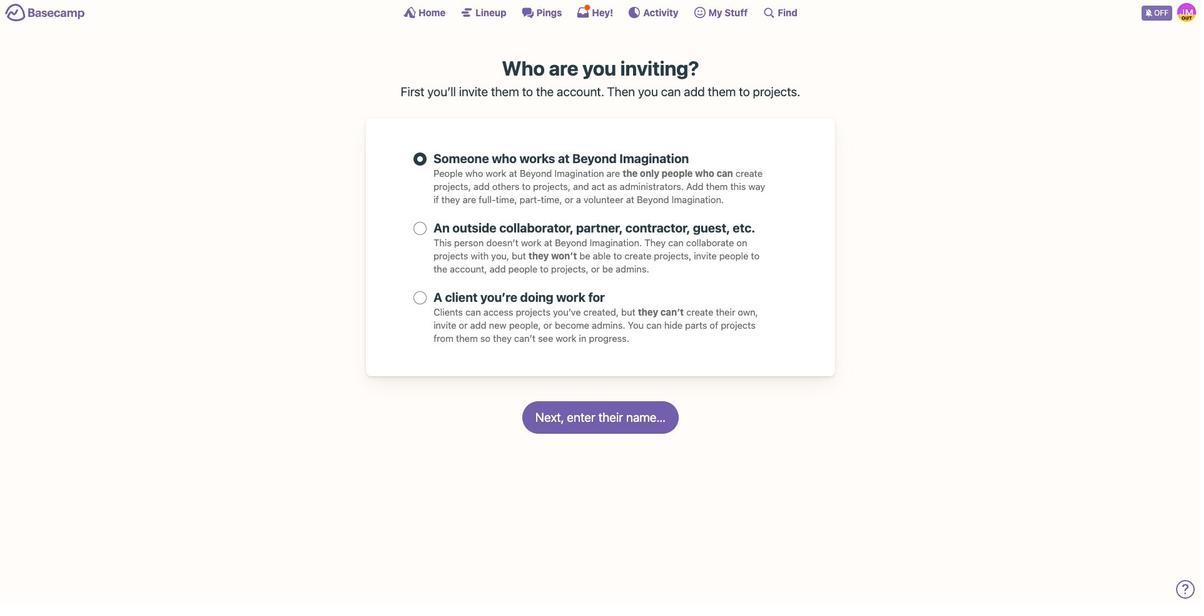 Task type: describe. For each thing, give the bounding box(es) containing it.
switch accounts image
[[5, 3, 85, 23]]

main element
[[0, 0, 1202, 24]]



Task type: locate. For each thing, give the bounding box(es) containing it.
keyboard shortcut: ⌘ + / image
[[763, 6, 776, 19]]

jer mill image
[[1178, 3, 1197, 22]]



Task type: vqa. For each thing, say whether or not it's contained in the screenshot.
Jer Mill image at the top right of the page
yes



